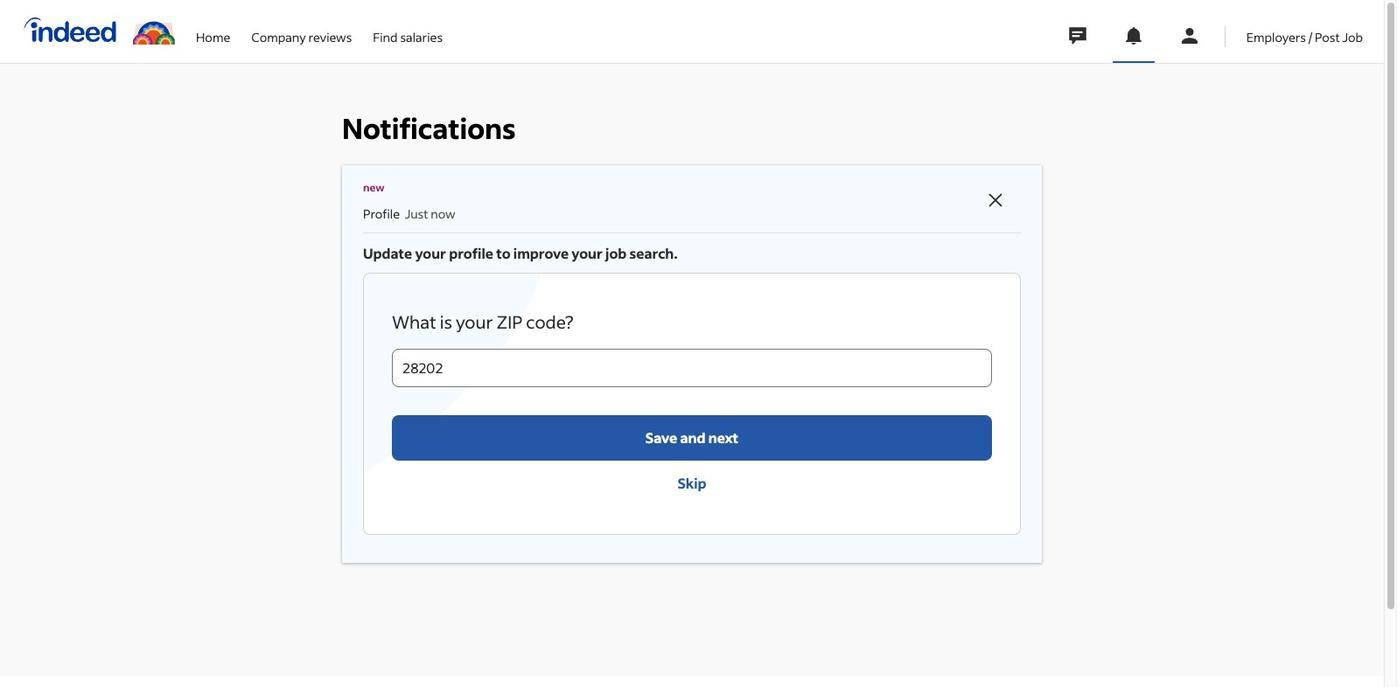 Task type: describe. For each thing, give the bounding box(es) containing it.
What is your ZIP code? field
[[392, 349, 992, 387]]

just
[[405, 205, 428, 222]]

and
[[680, 429, 706, 447]]

home
[[196, 28, 230, 45]]

employers / post job
[[1246, 28, 1363, 45]]

job
[[1342, 28, 1363, 45]]

employers / post job link
[[1246, 0, 1363, 59]]

notifications unread count 0 image
[[1123, 25, 1144, 46]]

find salaries link
[[373, 0, 443, 59]]

1 horizontal spatial your
[[456, 310, 493, 333]]

reviews
[[308, 28, 352, 45]]

dismiss profile from just now notification image
[[985, 190, 1006, 211]]

new
[[363, 181, 384, 194]]

profile just now
[[363, 205, 455, 222]]

account image
[[1179, 25, 1200, 46]]

/
[[1309, 28, 1312, 45]]

now
[[431, 205, 455, 222]]

home link
[[196, 0, 230, 59]]

update your profile to improve your job search.
[[363, 244, 678, 262]]

notifications main content
[[0, 0, 1384, 676]]

save and next button
[[392, 415, 992, 461]]

code?
[[526, 310, 573, 333]]

find
[[373, 28, 398, 45]]

improve
[[513, 244, 569, 262]]

what
[[392, 310, 436, 333]]

2 horizontal spatial your
[[572, 244, 603, 262]]



Task type: locate. For each thing, give the bounding box(es) containing it.
profile
[[363, 205, 400, 222]]

employers
[[1246, 28, 1306, 45]]

salaries
[[400, 28, 443, 45]]

skip link
[[392, 461, 992, 506]]

footer
[[0, 676, 1384, 688]]

what is your zip code?
[[392, 310, 573, 333]]

zip
[[496, 310, 523, 333]]

skip
[[677, 474, 706, 492]]

profile
[[449, 244, 493, 262]]

your right is
[[456, 310, 493, 333]]

next
[[708, 429, 738, 447]]

messages unread count 0 image
[[1066, 18, 1089, 53]]

update
[[363, 244, 412, 262]]

your left profile
[[415, 244, 446, 262]]

is
[[440, 310, 452, 333]]

job
[[605, 244, 627, 262]]

company reviews link
[[251, 0, 352, 59]]

search.
[[629, 244, 678, 262]]

your left job
[[572, 244, 603, 262]]

company
[[251, 28, 306, 45]]

notifications
[[342, 111, 516, 146]]

find salaries
[[373, 28, 443, 45]]

0 horizontal spatial your
[[415, 244, 446, 262]]

your
[[415, 244, 446, 262], [572, 244, 603, 262], [456, 310, 493, 333]]

to
[[496, 244, 511, 262]]

save and next
[[645, 429, 738, 447]]

indeed proudly celebrates hispanic heritage month image
[[133, 18, 175, 45]]

post
[[1315, 28, 1340, 45]]

save
[[645, 429, 677, 447]]

company reviews
[[251, 28, 352, 45]]



Task type: vqa. For each thing, say whether or not it's contained in the screenshot.
2nd the See jobs from the right
no



